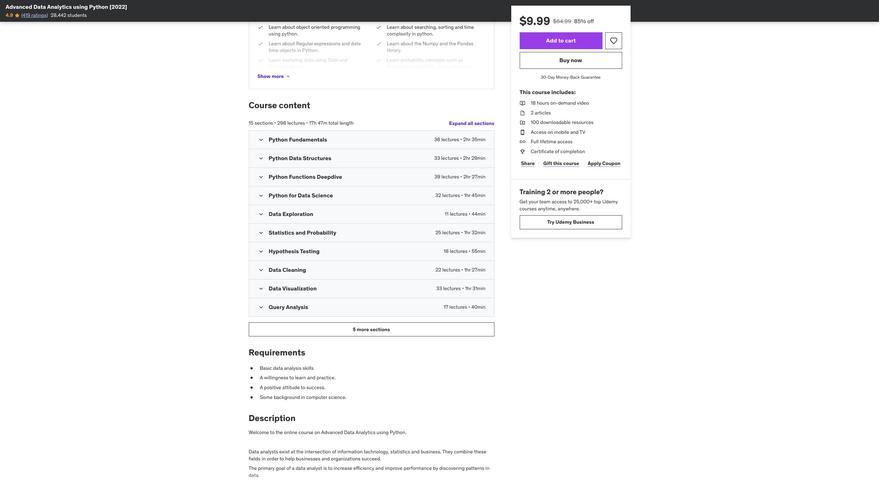 Task type: describe. For each thing, give the bounding box(es) containing it.
attitude
[[283, 384, 300, 391]]

small image for statistics and probability
[[258, 229, 265, 236]]

11
[[445, 211, 449, 217]]

searching,
[[415, 24, 437, 30]]

1hr for data visualization
[[466, 285, 472, 292]]

lectures for data cleaning
[[443, 267, 461, 273]]

some background in computer science.
[[260, 394, 347, 400]]

15
[[249, 120, 254, 126]]

to down exist
[[280, 455, 284, 462]]

• for python functions deepdive
[[461, 173, 463, 180]]

lectures for data exploration
[[450, 211, 468, 217]]

expand
[[449, 120, 467, 126]]

data down python fundamentals
[[289, 155, 302, 162]]

data inside data analysts exist at the intersection of information technology, statistics and business. they combine these fields in order to help businesses and organizations succeed. the primary goal of a data analyst is to increase efficiency and improve performance by discovering patterns in data.
[[296, 465, 306, 471]]

a
[[292, 465, 295, 471]]

and down exploration
[[296, 229, 306, 236]]

xsmall image for 2 articles
[[520, 109, 526, 116]]

access on mobile and tv
[[531, 129, 586, 135]]

total
[[329, 120, 339, 126]]

• for python data structures
[[460, 155, 462, 161]]

and inside learn about regular expressions and date time objects in python.
[[342, 40, 350, 47]]

to up some background in computer science.
[[301, 384, 306, 391]]

and inside learn about searching, sorting and time complexity in python.
[[455, 24, 464, 30]]

certificate of completion
[[531, 148, 586, 155]]

28,442 students
[[51, 12, 87, 18]]

gift
[[544, 160, 553, 167]]

data inside learn exploring data using dabl and sweetviz library.
[[304, 57, 314, 63]]

33 for data visualization
[[437, 285, 442, 292]]

18 lectures • 55min
[[444, 248, 486, 254]]

statistics
[[391, 449, 411, 455]]

full
[[531, 139, 539, 145]]

• for data visualization
[[463, 285, 464, 292]]

the for learn about the different data structures of python.
[[296, 7, 304, 13]]

xsmall image for learn about regular expressions and date time objects in python.
[[258, 40, 263, 47]]

0 vertical spatial 2
[[531, 109, 534, 116]]

lectures for python data structures
[[442, 155, 459, 161]]

course
[[249, 100, 277, 111]]

python. inside learn about the different data structures of python.
[[269, 14, 285, 20]]

buy
[[560, 57, 570, 64]]

18 for 18 lectures • 55min
[[444, 248, 449, 254]]

small image for query analysis
[[258, 304, 265, 311]]

small image for data cleaning
[[258, 267, 265, 274]]

time inside learn about searching, sorting and time complexity in python.
[[465, 24, 474, 30]]

and left tv
[[571, 129, 579, 135]]

and inside learn about the numpy and the pandas library.
[[440, 40, 448, 47]]

show more
[[258, 73, 284, 79]]

sweetviz
[[269, 64, 288, 70]]

• left 17h 47m
[[306, 120, 308, 126]]

85%
[[575, 18, 587, 25]]

or
[[553, 187, 559, 196]]

using up technology,
[[377, 429, 389, 436]]

298
[[277, 120, 286, 126]]

exist
[[280, 449, 290, 455]]

data right for
[[298, 192, 311, 199]]

lectures for data visualization
[[444, 285, 461, 292]]

• for hypothesis testing
[[469, 248, 471, 254]]

1 horizontal spatial on
[[548, 129, 554, 135]]

using inside learn exploring data using dabl and sweetviz library.
[[315, 57, 327, 63]]

efficiency
[[354, 465, 375, 471]]

15 sections • 298 lectures • 17h 47m total length
[[249, 120, 354, 126]]

to right is
[[328, 465, 333, 471]]

2hr for deepdive
[[464, 173, 471, 180]]

in left computer
[[301, 394, 305, 400]]

learn for learn probability concepts such as conditional probability, bayes theorem.
[[387, 57, 400, 63]]

a positive attitude to success.
[[260, 384, 326, 391]]

• left 298
[[274, 120, 276, 126]]

sections for expand all sections
[[475, 120, 495, 126]]

learn about searching, sorting and time complexity in python.
[[387, 24, 474, 37]]

object
[[296, 24, 310, 30]]

anywhere.
[[558, 205, 581, 212]]

lectures for statistics and probability
[[443, 229, 460, 236]]

small image for hypothesis testing
[[258, 248, 265, 255]]

add to cart button
[[520, 32, 603, 49]]

and inside learn exploring data using dabl and sweetviz library.
[[339, 57, 348, 63]]

apply coupon button
[[587, 156, 623, 171]]

buy now button
[[520, 52, 623, 69]]

by
[[433, 465, 439, 471]]

includes:
[[552, 88, 576, 95]]

0 vertical spatial access
[[558, 139, 573, 145]]

small image for python for data science
[[258, 192, 265, 199]]

welcome
[[249, 429, 269, 436]]

this
[[520, 88, 531, 95]]

practice.
[[317, 375, 336, 381]]

video
[[578, 100, 590, 106]]

18 for 18 hours on-demand video
[[531, 100, 536, 106]]

of inside learn about the creation of functions in python.
[[442, 7, 447, 13]]

the left pandas
[[449, 40, 457, 47]]

more for show more
[[272, 73, 284, 79]]

ratings)
[[31, 12, 48, 18]]

goal
[[276, 465, 285, 471]]

5
[[353, 326, 356, 332]]

30-
[[541, 74, 548, 80]]

people?
[[579, 187, 604, 196]]

xsmall image for some background in computer science.
[[249, 394, 254, 401]]

data left cleaning
[[269, 266, 281, 273]]

39 lectures • 2hr 27min
[[435, 173, 486, 180]]

fundamentals
[[289, 136, 327, 143]]

wishlist image
[[610, 37, 618, 45]]

data up statistics
[[269, 210, 281, 217]]

python. inside learn about searching, sorting and time complexity in python.
[[417, 31, 434, 37]]

access inside training 2 or more people? get your team access to 25,000+ top udemy courses anytime, anywhere.
[[552, 199, 567, 205]]

course content
[[249, 100, 310, 111]]

learn exploring data using dabl and sweetviz library.
[[269, 57, 348, 70]]

articles
[[535, 109, 551, 116]]

business
[[573, 219, 595, 225]]

small image for data visualization
[[258, 285, 265, 292]]

intersection
[[305, 449, 331, 455]]

this
[[554, 160, 563, 167]]

17h 47m
[[309, 120, 328, 126]]

and up is
[[322, 455, 330, 462]]

creation
[[423, 7, 441, 13]]

data inside data analysts exist at the intersection of information technology, statistics and business. they combine these fields in order to help businesses and organizations succeed. the primary goal of a data analyst is to increase efficiency and improve performance by discovering patterns in data.
[[249, 449, 259, 455]]

python for python data structures
[[269, 155, 288, 162]]

python left "[2022]"
[[89, 3, 108, 10]]

probability
[[307, 229, 337, 236]]

hours
[[537, 100, 550, 106]]

about for learn about searching, sorting and time complexity in python.
[[401, 24, 414, 30]]

18 hours on-demand video
[[531, 100, 590, 106]]

1 vertical spatial course
[[564, 160, 580, 167]]

businesses
[[296, 455, 321, 462]]

27min for data cleaning
[[472, 267, 486, 273]]

• for query analysis
[[469, 304, 471, 310]]

xsmall image for access on mobile and tv
[[520, 129, 526, 136]]

buy now
[[560, 57, 583, 64]]

downloadable
[[541, 119, 571, 125]]

learn for learn about the numpy and the pandas library.
[[387, 40, 400, 47]]

data up information
[[344, 429, 355, 436]]

analysis
[[284, 365, 302, 371]]

36
[[435, 136, 441, 143]]

science.
[[329, 394, 347, 400]]

concepts
[[425, 57, 446, 63]]

time inside learn about regular expressions and date time objects in python.
[[269, 47, 279, 53]]

xsmall image inside show more 'button'
[[285, 73, 291, 79]]

learn for learn about the creation of functions in python.
[[387, 7, 400, 13]]

share
[[522, 160, 535, 167]]

small image for python data structures
[[258, 155, 265, 162]]

• for python fundamentals
[[461, 136, 462, 143]]

exploring
[[283, 57, 303, 63]]

data inside learn about the different data structures of python.
[[325, 7, 334, 13]]

python for python for data science
[[269, 192, 288, 199]]

1hr for python for data science
[[465, 192, 471, 198]]

data visualization
[[269, 285, 317, 292]]

about for learn about the creation of functions in python.
[[401, 7, 414, 13]]

is
[[324, 465, 327, 471]]

1 horizontal spatial analytics
[[356, 429, 376, 436]]

of up the organizations
[[332, 449, 337, 455]]

udemy inside training 2 or more people? get your team access to 25,000+ top udemy courses anytime, anywhere.
[[603, 199, 618, 205]]

deepdive
[[317, 173, 342, 180]]

• for statistics and probability
[[462, 229, 463, 236]]

oriented
[[311, 24, 330, 30]]

structures
[[303, 155, 332, 162]]

in inside learn about regular expressions and date time objects in python.
[[297, 47, 301, 53]]

1hr for data cleaning
[[465, 267, 471, 273]]

python. inside learn about the creation of functions in python.
[[387, 14, 404, 20]]

25
[[436, 229, 441, 236]]

theorem.
[[453, 64, 473, 70]]

show more button
[[258, 69, 291, 83]]

1 vertical spatial advanced
[[321, 429, 343, 436]]

technology,
[[364, 449, 390, 455]]

33 lectures • 1hr 31min
[[437, 285, 486, 292]]

pandas
[[458, 40, 474, 47]]

lectures for hypothesis testing
[[450, 248, 468, 254]]

regular
[[296, 40, 313, 47]]

team
[[540, 199, 551, 205]]

the for learn about the creation of functions in python.
[[415, 7, 422, 13]]

business.
[[421, 449, 442, 455]]

learn about the different data structures of python.
[[269, 7, 363, 20]]

in down analysts
[[262, 455, 266, 462]]



Task type: vqa. For each thing, say whether or not it's contained in the screenshot.
To in button
yes



Task type: locate. For each thing, give the bounding box(es) containing it.
0 horizontal spatial sections
[[255, 120, 273, 126]]

6 small image from the top
[[258, 304, 265, 311]]

0 vertical spatial 18
[[531, 100, 536, 106]]

data down learn about regular expressions and date time objects in python.
[[304, 57, 314, 63]]

data up 'query'
[[269, 285, 281, 292]]

lectures down the 25 lectures • 1hr 32min
[[450, 248, 468, 254]]

more inside training 2 or more people? get your team access to 25,000+ top udemy courses anytime, anywhere.
[[561, 187, 577, 196]]

try udemy business link
[[520, 215, 623, 229]]

and down skills
[[307, 375, 316, 381]]

library. for exploring
[[290, 64, 304, 70]]

of left the a
[[287, 465, 291, 471]]

25 lectures • 1hr 32min
[[436, 229, 486, 236]]

conditional
[[387, 64, 412, 70]]

python down 298
[[269, 136, 288, 143]]

(419 ratings)
[[21, 12, 48, 18]]

expressions
[[315, 40, 341, 47]]

time left objects
[[269, 47, 279, 53]]

course up hours
[[532, 88, 551, 95]]

exploration
[[283, 210, 314, 217]]

lectures down "36 lectures • 2hr 35min"
[[442, 155, 459, 161]]

2 articles
[[531, 109, 551, 116]]

xsmall image for learn about the numpy and the pandas library.
[[376, 40, 382, 47]]

sections inside button
[[370, 326, 390, 332]]

4 small image from the top
[[258, 285, 265, 292]]

on up "intersection"
[[315, 429, 320, 436]]

of
[[359, 7, 363, 13], [442, 7, 447, 13], [555, 148, 560, 155], [332, 449, 337, 455], [287, 465, 291, 471]]

structures
[[336, 7, 358, 13]]

5 small image from the top
[[258, 267, 265, 274]]

1 vertical spatial a
[[260, 384, 263, 391]]

2 vertical spatial course
[[299, 429, 314, 436]]

mobile
[[555, 129, 570, 135]]

lectures right the 39
[[442, 173, 460, 180]]

learn for learn about the different data structures of python.
[[269, 7, 281, 13]]

• for data cleaning
[[462, 267, 464, 273]]

1hr for statistics and probability
[[465, 229, 471, 236]]

as
[[458, 57, 463, 63]]

in inside learn about searching, sorting and time complexity in python.
[[412, 31, 416, 37]]

udemy right the try
[[556, 219, 572, 225]]

course down completion
[[564, 160, 580, 167]]

analytics up technology,
[[356, 429, 376, 436]]

more inside button
[[357, 326, 369, 332]]

18 down the 25 lectures • 1hr 32min
[[444, 248, 449, 254]]

a for a positive attitude to success.
[[260, 384, 263, 391]]

• left 31min
[[463, 285, 464, 292]]

complexity
[[387, 31, 411, 37]]

1 vertical spatial analytics
[[356, 429, 376, 436]]

$9.99
[[520, 14, 551, 28]]

apply
[[588, 160, 602, 167]]

a down basic
[[260, 375, 263, 381]]

4 small image from the top
[[258, 248, 265, 255]]

0 vertical spatial analytics
[[47, 3, 72, 10]]

lectures for python fundamentals
[[442, 136, 459, 143]]

welcome to the online course on advanced data analytics using python.
[[249, 429, 407, 436]]

the left online
[[276, 429, 283, 436]]

35min
[[472, 136, 486, 143]]

library. for about
[[387, 47, 402, 53]]

about for learn about the different data structures of python.
[[283, 7, 295, 13]]

python
[[89, 3, 108, 10], [269, 136, 288, 143], [269, 155, 288, 162], [269, 173, 288, 180], [269, 192, 288, 199]]

0 vertical spatial udemy
[[603, 199, 618, 205]]

learn inside learn probability concepts such as conditional probability, bayes theorem.
[[387, 57, 400, 63]]

about inside learn about the different data structures of python.
[[283, 7, 295, 13]]

python. inside learn about regular expressions and date time objects in python.
[[302, 47, 319, 53]]

small image for data exploration
[[258, 211, 265, 218]]

the inside learn about the different data structures of python.
[[296, 7, 304, 13]]

0 vertical spatial on
[[548, 129, 554, 135]]

functions
[[448, 7, 468, 13]]

data up willingness
[[273, 365, 283, 371]]

advanced up "intersection"
[[321, 429, 343, 436]]

data up fields
[[249, 449, 259, 455]]

32min
[[472, 229, 486, 236]]

33 down 22
[[437, 285, 442, 292]]

learn inside learn about searching, sorting and time complexity in python.
[[387, 24, 400, 30]]

top
[[594, 199, 602, 205]]

the for welcome to the online course on advanced data analytics using python.
[[276, 429, 283, 436]]

1 vertical spatial 33
[[437, 285, 442, 292]]

more for 5 more sections
[[357, 326, 369, 332]]

1 small image from the top
[[258, 173, 265, 181]]

1 vertical spatial time
[[269, 47, 279, 53]]

about inside the learn about object oriented programming using python.
[[283, 24, 295, 30]]

1 vertical spatial 2hr
[[463, 155, 471, 161]]

learn inside learn about regular expressions and date time objects in python.
[[269, 40, 281, 47]]

2 vertical spatial 2hr
[[464, 173, 471, 180]]

expand all sections button
[[449, 116, 495, 130]]

learn for learn about object oriented programming using python.
[[269, 24, 281, 30]]

python for python fundamentals
[[269, 136, 288, 143]]

of right structures
[[359, 7, 363, 13]]

the right at
[[297, 449, 304, 455]]

• up the 33 lectures • 1hr 31min
[[462, 267, 464, 273]]

using inside the learn about object oriented programming using python.
[[269, 31, 281, 37]]

at
[[291, 449, 295, 455]]

more down 'sweetviz'
[[272, 73, 284, 79]]

python fundamentals
[[269, 136, 327, 143]]

1 vertical spatial access
[[552, 199, 567, 205]]

basic
[[260, 365, 272, 371]]

data cleaning
[[269, 266, 306, 273]]

using up students
[[73, 3, 88, 10]]

python. down the object
[[282, 31, 298, 37]]

xsmall image left complexity
[[376, 24, 382, 31]]

learn for learn about searching, sorting and time complexity in python.
[[387, 24, 400, 30]]

18 left hours
[[531, 100, 536, 106]]

about inside learn about searching, sorting and time complexity in python.
[[401, 24, 414, 30]]

0 vertical spatial course
[[532, 88, 551, 95]]

0 horizontal spatial time
[[269, 47, 279, 53]]

more right 5
[[357, 326, 369, 332]]

more
[[272, 73, 284, 79], [561, 187, 577, 196], [357, 326, 369, 332]]

about for learn about regular expressions and date time objects in python.
[[283, 40, 295, 47]]

online
[[284, 429, 298, 436]]

lectures right 298
[[288, 120, 305, 126]]

a up some at the bottom
[[260, 384, 263, 391]]

a for a willingness to learn and practice.
[[260, 375, 263, 381]]

45min
[[472, 192, 486, 198]]

access down mobile
[[558, 139, 573, 145]]

training
[[520, 187, 546, 196]]

science
[[312, 192, 333, 199]]

share button
[[520, 156, 537, 171]]

apply coupon
[[588, 160, 621, 167]]

1 vertical spatial 18
[[444, 248, 449, 254]]

lectures for python for data science
[[443, 192, 460, 198]]

0 vertical spatial 2hr
[[464, 136, 471, 143]]

1 horizontal spatial sections
[[370, 326, 390, 332]]

course right online
[[299, 429, 314, 436]]

$64.99
[[554, 18, 572, 25]]

learn inside learn about the creation of functions in python.
[[387, 7, 400, 13]]

1 horizontal spatial python.
[[390, 429, 407, 436]]

1 horizontal spatial 2
[[547, 187, 551, 196]]

lectures right 25
[[443, 229, 460, 236]]

xsmall image for a willingness to learn and practice.
[[249, 375, 254, 381]]

• for data exploration
[[469, 211, 471, 217]]

1 horizontal spatial library.
[[387, 47, 402, 53]]

0 vertical spatial advanced
[[6, 3, 32, 10]]

python. up statistics
[[390, 429, 407, 436]]

1 vertical spatial 27min
[[472, 267, 486, 273]]

python.
[[302, 47, 319, 53], [390, 429, 407, 436]]

of down full lifetime access
[[555, 148, 560, 155]]

learn inside the learn about object oriented programming using python.
[[269, 24, 281, 30]]

access
[[558, 139, 573, 145], [552, 199, 567, 205]]

hypothesis
[[269, 248, 299, 255]]

a willingness to learn and practice.
[[260, 375, 336, 381]]

sections right all
[[475, 120, 495, 126]]

and down succeed.
[[376, 465, 384, 471]]

access down or
[[552, 199, 567, 205]]

python. up complexity
[[387, 14, 404, 20]]

lectures for query analysis
[[450, 304, 468, 310]]

40min
[[472, 304, 486, 310]]

about inside learn about the creation of functions in python.
[[401, 7, 414, 13]]

lectures up "17"
[[444, 285, 461, 292]]

• left 45min
[[462, 192, 463, 198]]

0 vertical spatial python.
[[302, 47, 319, 53]]

some
[[260, 394, 273, 400]]

learn inside learn exploring data using dabl and sweetviz library.
[[269, 57, 281, 63]]

1 vertical spatial on
[[315, 429, 320, 436]]

1 horizontal spatial advanced
[[321, 429, 343, 436]]

the
[[296, 7, 304, 13], [415, 7, 422, 13], [415, 40, 422, 47], [449, 40, 457, 47], [276, 429, 283, 436], [297, 449, 304, 455]]

2 a from the top
[[260, 384, 263, 391]]

to right welcome
[[270, 429, 275, 436]]

learn about regular expressions and date time objects in python.
[[269, 40, 361, 53]]

to up "anywhere."
[[568, 199, 573, 205]]

anytime,
[[538, 205, 557, 212]]

about for learn about the numpy and the pandas library.
[[401, 40, 414, 47]]

2hr for structures
[[463, 155, 471, 161]]

these
[[475, 449, 487, 455]]

22 lectures • 1hr 27min
[[436, 267, 486, 273]]

time up pandas
[[465, 24, 474, 30]]

visualization
[[283, 285, 317, 292]]

2 left or
[[547, 187, 551, 196]]

2 small image from the top
[[258, 155, 265, 162]]

xsmall image for learn about searching, sorting and time complexity in python.
[[376, 24, 382, 31]]

0 horizontal spatial 18
[[444, 248, 449, 254]]

advanced up (419
[[6, 3, 32, 10]]

data.
[[249, 472, 260, 478]]

0 vertical spatial time
[[465, 24, 474, 30]]

small image for python fundamentals
[[258, 136, 265, 143]]

python down python fundamentals
[[269, 155, 288, 162]]

32 lectures • 1hr 45min
[[436, 192, 486, 198]]

1 vertical spatial python.
[[390, 429, 407, 436]]

query analysis
[[269, 303, 308, 310]]

• up "32 lectures • 1hr 45min"
[[461, 173, 463, 180]]

learn for learn about regular expressions and date time objects in python.
[[269, 40, 281, 47]]

xsmall image for 18 hours on-demand video
[[520, 100, 526, 107]]

• left "32min"
[[462, 229, 463, 236]]

the for learn about the numpy and the pandas library.
[[415, 40, 422, 47]]

python. inside the learn about object oriented programming using python.
[[282, 31, 298, 37]]

and
[[455, 24, 464, 30], [342, 40, 350, 47], [440, 40, 448, 47], [339, 57, 348, 63], [571, 129, 579, 135], [296, 229, 306, 236], [307, 375, 316, 381], [412, 449, 420, 455], [322, 455, 330, 462], [376, 465, 384, 471]]

sections for 5 more sections
[[370, 326, 390, 332]]

dabl
[[328, 57, 338, 63]]

more inside 'button'
[[272, 73, 284, 79]]

and right numpy
[[440, 40, 448, 47]]

about inside learn about regular expressions and date time objects in python.
[[283, 40, 295, 47]]

data up ratings)
[[33, 3, 46, 10]]

learn about the numpy and the pandas library.
[[387, 40, 474, 53]]

0 vertical spatial a
[[260, 375, 263, 381]]

1hr left 45min
[[465, 192, 471, 198]]

succeed.
[[362, 455, 382, 462]]

lectures
[[288, 120, 305, 126], [442, 136, 459, 143], [442, 155, 459, 161], [442, 173, 460, 180], [443, 192, 460, 198], [450, 211, 468, 217], [443, 229, 460, 236], [450, 248, 468, 254], [443, 267, 461, 273], [444, 285, 461, 292], [450, 304, 468, 310]]

on up full lifetime access
[[548, 129, 554, 135]]

1 horizontal spatial 18
[[531, 100, 536, 106]]

in down searching,
[[412, 31, 416, 37]]

17 lectures • 40min
[[444, 304, 486, 310]]

33 down 36
[[435, 155, 440, 161]]

python left for
[[269, 192, 288, 199]]

33 for python data structures
[[435, 155, 440, 161]]

to inside training 2 or more people? get your team access to 25,000+ top udemy courses anytime, anywhere.
[[568, 199, 573, 205]]

1 vertical spatial udemy
[[556, 219, 572, 225]]

learn about the creation of functions in python.
[[387, 7, 473, 20]]

increase
[[334, 465, 353, 471]]

1 horizontal spatial course
[[532, 88, 551, 95]]

about for learn about object oriented programming using python.
[[283, 24, 295, 30]]

xsmall image down this
[[520, 100, 526, 107]]

xsmall image
[[258, 24, 263, 31], [376, 40, 382, 47], [285, 73, 291, 79], [520, 109, 526, 116], [520, 119, 526, 126], [520, 129, 526, 136], [520, 139, 526, 145], [249, 365, 254, 372], [249, 375, 254, 381], [249, 384, 254, 391]]

1 vertical spatial more
[[561, 187, 577, 196]]

help
[[285, 455, 295, 462]]

sorting
[[439, 24, 454, 30]]

2hr
[[464, 136, 471, 143], [463, 155, 471, 161], [464, 173, 471, 180]]

sections right 15
[[255, 120, 273, 126]]

of right the "creation"
[[442, 7, 447, 13]]

3 small image from the top
[[258, 229, 265, 236]]

1hr left "32min"
[[465, 229, 471, 236]]

and right dabl
[[339, 57, 348, 63]]

xsmall image
[[376, 24, 382, 31], [258, 40, 263, 47], [258, 57, 263, 64], [376, 57, 382, 64], [520, 100, 526, 107], [520, 148, 526, 155], [249, 394, 254, 401]]

0 horizontal spatial library.
[[290, 64, 304, 70]]

xsmall image left objects
[[258, 40, 263, 47]]

0 horizontal spatial udemy
[[556, 219, 572, 225]]

• down expand
[[461, 136, 462, 143]]

library. inside learn about the numpy and the pandas library.
[[387, 47, 402, 53]]

• left 29min
[[460, 155, 462, 161]]

xsmall image for learn exploring data using dabl and sweetviz library.
[[258, 57, 263, 64]]

1 27min from the top
[[472, 173, 486, 180]]

lectures for python functions deepdive
[[442, 173, 460, 180]]

xsmall image left some at the bottom
[[249, 394, 254, 401]]

0 vertical spatial 33
[[435, 155, 440, 161]]

small image
[[258, 136, 265, 143], [258, 155, 265, 162], [258, 229, 265, 236], [258, 248, 265, 255], [258, 267, 265, 274], [258, 304, 265, 311]]

more right or
[[561, 187, 577, 196]]

lectures right 36
[[442, 136, 459, 143]]

27min up 45min
[[472, 173, 486, 180]]

1hr left 31min
[[466, 285, 472, 292]]

2 horizontal spatial course
[[564, 160, 580, 167]]

2 27min from the top
[[472, 267, 486, 273]]

about
[[283, 7, 295, 13], [401, 7, 414, 13], [283, 24, 295, 30], [401, 24, 414, 30], [283, 40, 295, 47], [401, 40, 414, 47]]

cleaning
[[283, 266, 306, 273]]

0 horizontal spatial on
[[315, 429, 320, 436]]

27min for python functions deepdive
[[472, 173, 486, 180]]

1 a from the top
[[260, 375, 263, 381]]

small image for python functions deepdive
[[258, 173, 265, 181]]

students
[[68, 12, 87, 18]]

lectures right 11 at the top of page
[[450, 211, 468, 217]]

0 horizontal spatial analytics
[[47, 3, 72, 10]]

learn inside learn about the different data structures of python.
[[269, 7, 281, 13]]

xsmall image for basic data analysis skills
[[249, 365, 254, 372]]

27min down 55min
[[472, 267, 486, 273]]

completion
[[561, 148, 586, 155]]

in right patterns
[[486, 465, 490, 471]]

advanced
[[6, 3, 32, 10], [321, 429, 343, 436]]

3 small image from the top
[[258, 211, 265, 218]]

learn inside learn about the numpy and the pandas library.
[[387, 40, 400, 47]]

and right statistics
[[412, 449, 420, 455]]

to left learn
[[290, 375, 294, 381]]

2 small image from the top
[[258, 192, 265, 199]]

0 horizontal spatial course
[[299, 429, 314, 436]]

0 horizontal spatial 2
[[531, 109, 534, 116]]

• left the 44min
[[469, 211, 471, 217]]

success.
[[307, 384, 326, 391]]

using up objects
[[269, 31, 281, 37]]

in right functions on the top right
[[469, 7, 473, 13]]

the inside data analysts exist at the intersection of information technology, statistics and business. they combine these fields in order to help businesses and organizations succeed. the primary goal of a data analyst is to increase efficiency and improve performance by discovering patterns in data.
[[297, 449, 304, 455]]

xsmall image for learn about object oriented programming using python.
[[258, 24, 263, 31]]

xsmall image left 'conditional'
[[376, 57, 382, 64]]

1 vertical spatial library.
[[290, 64, 304, 70]]

1 horizontal spatial more
[[357, 326, 369, 332]]

to
[[559, 37, 564, 44], [568, 199, 573, 205], [290, 375, 294, 381], [301, 384, 306, 391], [270, 429, 275, 436], [280, 455, 284, 462], [328, 465, 333, 471]]

xsmall image for 100 downloadable resources
[[520, 119, 526, 126]]

analytics up 28,442
[[47, 3, 72, 10]]

2 inside training 2 or more people? get your team access to 25,000+ top udemy courses anytime, anywhere.
[[547, 187, 551, 196]]

they
[[443, 449, 453, 455]]

and right sorting
[[455, 24, 464, 30]]

lectures right 32
[[443, 192, 460, 198]]

1 horizontal spatial udemy
[[603, 199, 618, 205]]

2 vertical spatial more
[[357, 326, 369, 332]]

learn for learn exploring data using dabl and sweetviz library.
[[269, 57, 281, 63]]

python. down regular at the top left of page
[[302, 47, 319, 53]]

0 horizontal spatial advanced
[[6, 3, 32, 10]]

date
[[351, 40, 361, 47]]

xsmall image for learn probability concepts such as conditional probability, bayes theorem.
[[376, 57, 382, 64]]

to inside button
[[559, 37, 564, 44]]

such
[[447, 57, 457, 63]]

the inside learn about the creation of functions in python.
[[415, 7, 422, 13]]

1 vertical spatial 2
[[547, 187, 551, 196]]

27min
[[472, 173, 486, 180], [472, 267, 486, 273]]

of inside learn about the different data structures of python.
[[359, 7, 363, 13]]

about inside learn about the numpy and the pandas library.
[[401, 40, 414, 47]]

to left cart
[[559, 37, 564, 44]]

0 vertical spatial 27min
[[472, 173, 486, 180]]

2 horizontal spatial more
[[561, 187, 577, 196]]

xsmall image for certificate of completion
[[520, 148, 526, 155]]

all
[[468, 120, 474, 126]]

testing
[[300, 248, 320, 255]]

xsmall image for a positive attitude to success.
[[249, 384, 254, 391]]

xsmall image for full lifetime access
[[520, 139, 526, 145]]

sections inside dropdown button
[[475, 120, 495, 126]]

1 horizontal spatial time
[[465, 24, 474, 30]]

0 vertical spatial library.
[[387, 47, 402, 53]]

33 lectures • 2hr 29min
[[435, 155, 486, 161]]

0 horizontal spatial python.
[[302, 47, 319, 53]]

• for python for data science
[[462, 192, 463, 198]]

add to cart
[[547, 37, 576, 44]]

library. inside learn exploring data using dabl and sweetviz library.
[[290, 64, 304, 70]]

data exploration
[[269, 210, 314, 217]]

willingness
[[264, 375, 289, 381]]

python for python functions deepdive
[[269, 173, 288, 180]]

the
[[249, 465, 257, 471]]

2 up 100
[[531, 109, 534, 116]]

off
[[588, 18, 595, 25]]

small image
[[258, 173, 265, 181], [258, 192, 265, 199], [258, 211, 265, 218], [258, 285, 265, 292]]

back
[[571, 74, 580, 80]]

in inside learn about the creation of functions in python.
[[469, 7, 473, 13]]

1 small image from the top
[[258, 136, 265, 143]]

sections right 5
[[370, 326, 390, 332]]

0 vertical spatial more
[[272, 73, 284, 79]]

learn probability concepts such as conditional probability, bayes theorem.
[[387, 57, 473, 70]]

2 horizontal spatial sections
[[475, 120, 495, 126]]

programming
[[331, 24, 361, 30]]

0 horizontal spatial more
[[272, 73, 284, 79]]



